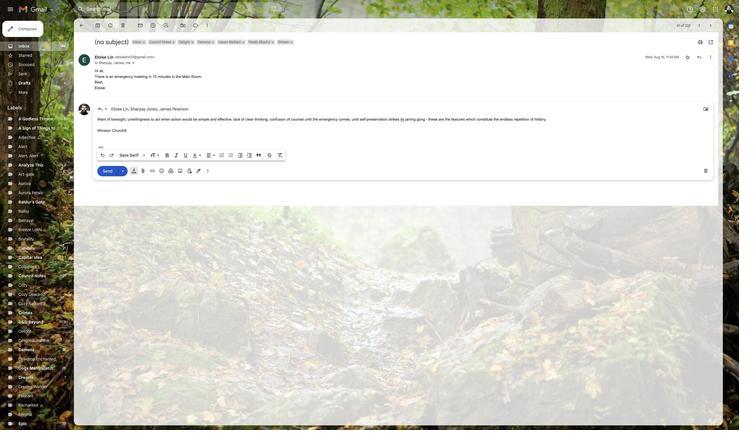 Task type: locate. For each thing, give the bounding box(es) containing it.
aurora petals link
[[18, 190, 43, 195]]

0 vertical spatial notes
[[162, 40, 171, 44]]

1 vertical spatial notes
[[34, 273, 46, 279]]

emergency right an
[[115, 74, 133, 79]]

comes,
[[339, 117, 351, 122]]

a for a godless throne
[[18, 116, 21, 122]]

2 a from the top
[[18, 126, 21, 131]]

these
[[428, 117, 438, 122]]

capital
[[18, 255, 33, 260]]

to left come
[[51, 126, 55, 131]]

0 horizontal spatial in
[[149, 74, 151, 79]]

eloise down best, in the left of the page
[[95, 86, 105, 90]]

bulleted list ‪(⌘⇧8)‬ image
[[228, 152, 234, 158]]

hi
[[95, 69, 98, 73]]

1 vertical spatial aurora
[[18, 190, 31, 195]]

main menu image
[[7, 6, 14, 13]]

1 aurora from the top
[[18, 181, 31, 186]]

0 horizontal spatial james
[[114, 61, 124, 65]]

wed, aug 16, 11:45 am cell
[[645, 54, 679, 60]]

james down <
[[114, 61, 124, 65]]

dreams link
[[18, 375, 33, 380]]

1 for idea
[[65, 255, 66, 260]]

which
[[466, 117, 476, 122]]

0 horizontal spatial sharpay
[[99, 61, 112, 65]]

add to tasks image
[[163, 23, 169, 28]]

council notes down collapse link in the bottom left of the page
[[18, 273, 46, 279]]

2 vertical spatial cozy
[[18, 301, 28, 306]]

0 horizontal spatial demons
[[18, 347, 34, 353]]

petals blissful button
[[247, 40, 271, 45]]

enchanted down the enchant link
[[18, 403, 38, 408]]

0 vertical spatial emergency
[[115, 74, 133, 79]]

of right the sign
[[32, 126, 36, 131]]

3 1 from the top
[[65, 255, 66, 260]]

inbox up starred 'link'
[[18, 44, 29, 49]]

council for council notes link
[[18, 273, 33, 279]]

cozy up cozy dewdrop link
[[18, 283, 28, 288]]

1 1 from the top
[[65, 163, 66, 167]]

cozy for cozy dewdrop
[[18, 292, 28, 297]]

council notes up >
[[149, 40, 171, 44]]

1 vertical spatial dewdrop
[[18, 357, 35, 362]]

a left godless
[[18, 116, 21, 122]]

adjective link
[[18, 135, 35, 140]]

0 vertical spatial council
[[149, 40, 161, 44]]

2 in from the left
[[172, 74, 175, 79]]

haven radiant button
[[217, 40, 241, 45]]

remove formatting ‪(⌘\)‬ image
[[277, 152, 283, 158]]

Message Body text field
[[97, 117, 709, 141]]

lin left <
[[107, 55, 113, 60]]

delight button
[[178, 40, 190, 45]]

dewdrop enchanted
[[18, 357, 56, 362]]

a
[[18, 116, 21, 122], [18, 126, 21, 131]]

to left act
[[151, 117, 154, 122]]

0 horizontal spatial council
[[18, 273, 33, 279]]

aurora down aurora "link"
[[18, 190, 31, 195]]

insert signature image
[[196, 168, 202, 174]]

21
[[63, 246, 66, 250], [63, 274, 66, 278]]

radiance
[[29, 301, 46, 306]]

delight down move to icon
[[179, 40, 190, 44]]

0 vertical spatial a
[[18, 116, 21, 122]]

council
[[149, 40, 161, 44], [18, 273, 33, 279]]

delight down the delight link
[[18, 338, 31, 343]]

enchanted up manipulating
[[36, 357, 56, 362]]

2 cozy from the top
[[18, 292, 28, 297]]

analyze
[[18, 163, 34, 168]]

would
[[182, 117, 192, 122]]

1 vertical spatial demons
[[18, 347, 34, 353]]

inbox for inbox link
[[18, 44, 29, 49]]

alert,
[[18, 153, 28, 158]]

snooze image
[[150, 23, 156, 28]]

wander
[[33, 384, 48, 389]]

222
[[685, 23, 691, 28]]

0 vertical spatial delight
[[179, 40, 190, 44]]

notes down add to tasks image
[[162, 40, 171, 44]]

1 right this
[[65, 163, 66, 167]]

to inside message body "text field"
[[151, 117, 154, 122]]

action
[[171, 117, 181, 122]]

more image
[[204, 23, 210, 28]]

of right lack
[[241, 117, 244, 122]]

until right the counsel
[[305, 117, 312, 122]]

1 vertical spatial cozy
[[18, 292, 28, 297]]

james up when at the left of the page
[[159, 107, 171, 112]]

insert link ‪(⌘k)‬ image
[[150, 168, 155, 174]]

newer image
[[696, 23, 702, 28]]

snoozed link
[[18, 62, 35, 67]]

winston
[[97, 128, 111, 133]]

1 vertical spatial alert
[[29, 153, 38, 158]]

starred
[[18, 53, 32, 58]]

a left the sign
[[18, 126, 21, 131]]

back to inbox image
[[79, 23, 84, 28]]

council up >
[[149, 40, 161, 44]]

1 vertical spatial sharpay
[[130, 107, 146, 112]]

sans serif option
[[118, 152, 142, 158]]

delight down d&d
[[18, 329, 31, 334]]

1 horizontal spatial council
[[149, 40, 161, 44]]

0 vertical spatial lin
[[107, 55, 113, 60]]

come
[[56, 126, 68, 131]]

eloise lin , sharpay jones , james peterson
[[111, 107, 189, 112]]

inbox inside labels navigation
[[18, 44, 29, 49]]

bold ‪(⌘b)‬ image
[[164, 152, 170, 158]]

1 vertical spatial a
[[18, 126, 21, 131]]

dogs
[[18, 366, 28, 371]]

aug
[[654, 55, 660, 59]]

tab list
[[723, 18, 739, 409]]

0 horizontal spatial petals
[[32, 190, 43, 195]]

0 vertical spatial demons
[[198, 40, 211, 44]]

aurora down art-gate
[[18, 181, 31, 186]]

dewdrop enchanted link
[[18, 357, 56, 362]]

drafts
[[18, 81, 31, 86]]

1 vertical spatial 21
[[63, 274, 66, 278]]

settings image
[[699, 6, 706, 13]]

1
[[65, 163, 66, 167], [65, 200, 66, 204], [65, 255, 66, 260], [65, 375, 66, 380]]

serif
[[130, 153, 139, 158]]

a sign of things to come
[[18, 126, 68, 131]]

1 horizontal spatial until
[[352, 117, 359, 122]]

type of response image
[[97, 106, 103, 112]]

lin up foresight,
[[123, 107, 128, 112]]

1 horizontal spatial petals
[[249, 40, 258, 44]]

0 vertical spatial to
[[95, 61, 98, 65]]

delete image
[[120, 23, 126, 28]]

its
[[400, 117, 404, 122]]

1 vertical spatial delight
[[18, 329, 31, 334]]

redo ‪(⌘y)‬ image
[[109, 152, 115, 158]]

wed,
[[645, 55, 653, 59]]

cozy radiance link
[[18, 301, 46, 306]]

candela
[[18, 246, 35, 251]]

1 horizontal spatial alert
[[29, 153, 38, 158]]

1 for gate
[[65, 200, 66, 204]]

candela link
[[18, 246, 35, 251]]

1 21 from the top
[[63, 246, 66, 250]]

0 horizontal spatial to
[[51, 126, 55, 131]]

brutality link
[[18, 236, 34, 242]]

things
[[37, 126, 50, 131]]

until left self-
[[352, 117, 359, 122]]

demons down more image
[[198, 40, 211, 44]]

demons inside 'button'
[[198, 40, 211, 44]]

1 horizontal spatial sharpay
[[130, 107, 146, 112]]

self-
[[360, 117, 367, 122]]

aurora for aurora petals
[[18, 190, 31, 195]]

want
[[97, 117, 106, 122]]

d&d
[[18, 320, 27, 325]]

0 horizontal spatial lin
[[107, 55, 113, 60]]

the right the counsel
[[313, 117, 318, 122]]

16,
[[661, 55, 665, 59]]

0 horizontal spatial notes
[[34, 273, 46, 279]]

cozy for cozy radiance
[[18, 301, 28, 306]]

11:45 am
[[666, 55, 679, 59]]

1 a from the top
[[18, 116, 21, 122]]

cozy for cozy link
[[18, 283, 28, 288]]

cozy down cozy link
[[18, 292, 28, 297]]

notes inside button
[[162, 40, 171, 44]]

2 vertical spatial delight
[[18, 338, 31, 343]]

1 vertical spatial petals
[[32, 190, 43, 195]]

0 horizontal spatial council notes
[[18, 273, 46, 279]]

sharpay up unwillingness
[[130, 107, 146, 112]]

18
[[63, 348, 66, 352]]

0 vertical spatial cozy
[[18, 283, 28, 288]]

to
[[95, 61, 98, 65], [151, 117, 154, 122], [51, 126, 55, 131]]

0 vertical spatial petals
[[249, 40, 258, 44]]

1 cozy from the top
[[18, 283, 28, 288]]

6
[[64, 81, 66, 85]]

in right minutes
[[172, 74, 175, 79]]

dewdrop down demons "link"
[[18, 357, 35, 362]]

search mail image
[[76, 4, 86, 14]]

1 right gate
[[65, 200, 66, 204]]

2 21 from the top
[[63, 274, 66, 278]]

notes down "idea"
[[34, 273, 46, 279]]

constitute
[[477, 117, 493, 122]]

1 in from the left
[[149, 74, 151, 79]]

inbox inside button
[[133, 40, 141, 44]]

stream button
[[277, 40, 290, 45]]

quote ‪(⌘⇧9)‬ image
[[256, 152, 262, 158]]

1 horizontal spatial demons
[[198, 40, 211, 44]]

petals blissful
[[249, 40, 270, 44]]

demons for demons "link"
[[18, 347, 34, 353]]

2 until from the left
[[352, 117, 359, 122]]

council notes inside labels navigation
[[18, 273, 46, 279]]

4
[[64, 117, 66, 121]]

compose button
[[2, 21, 43, 37]]

2 horizontal spatial to
[[151, 117, 154, 122]]

2 vertical spatial to
[[51, 126, 55, 131]]

when
[[161, 117, 170, 122]]

to for want of foresight, unwillingness to act when action would be simple and effective, lack of clear thinking, confusion of counsel until the emergency comes, until self-preservation strikes its jarring gong - these are the features which constitute the endless repetition of history.
[[151, 117, 154, 122]]

petals left blissful
[[249, 40, 258, 44]]

demons link
[[18, 347, 34, 353]]

,
[[112, 61, 113, 65], [124, 61, 125, 65], [128, 107, 129, 112], [157, 107, 158, 112]]

to up hi
[[95, 61, 98, 65]]

1 down 25
[[65, 375, 66, 380]]

stream
[[278, 40, 289, 44]]

1 right "idea"
[[65, 255, 66, 260]]

a godless throne
[[18, 116, 53, 122]]

crimes link
[[18, 310, 32, 316]]

, down eloise lin < eloiselin621@gmail.com >
[[112, 61, 113, 65]]

1 vertical spatial james
[[159, 107, 171, 112]]

alert up alert,
[[18, 144, 27, 149]]

1 vertical spatial eloise
[[95, 86, 105, 90]]

emergency left 'comes,'
[[319, 117, 338, 122]]

lin for <
[[107, 55, 113, 60]]

not starred image
[[685, 54, 691, 60]]

idea
[[34, 255, 42, 260]]

1 horizontal spatial lin
[[123, 107, 128, 112]]

0 vertical spatial 21
[[63, 246, 66, 250]]

council inside button
[[149, 40, 161, 44]]

council down collapse link in the bottom left of the page
[[18, 273, 33, 279]]

0 vertical spatial dewdrop
[[29, 292, 45, 297]]

2 vertical spatial eloise
[[111, 107, 122, 112]]

eloise inside hi all, there is an emergency meeting in 15 minutes in the main room. best, eloise
[[95, 86, 105, 90]]

the left main
[[176, 74, 181, 79]]

2 aurora from the top
[[18, 190, 31, 195]]

breeze lush
[[18, 227, 41, 232]]

1 horizontal spatial in
[[172, 74, 175, 79]]

lush
[[32, 227, 41, 232]]

discard draft ‪(⌘⇧d)‬ image
[[703, 168, 709, 174]]

1 vertical spatial lin
[[123, 107, 128, 112]]

in left 15
[[149, 74, 151, 79]]

sharpay up all,
[[99, 61, 112, 65]]

unwillingness
[[128, 117, 150, 122]]

clear
[[245, 117, 254, 122]]

sans serif
[[120, 153, 139, 158]]

breeze
[[18, 227, 31, 232]]

of left history.
[[530, 117, 534, 122]]

1 vertical spatial emergency
[[319, 117, 338, 122]]

indent more ‪(⌘])‬ image
[[247, 152, 252, 158]]

1 vertical spatial council
[[18, 273, 33, 279]]

1 horizontal spatial inbox
[[133, 40, 141, 44]]

show details image
[[132, 61, 135, 65]]

1 horizontal spatial notes
[[162, 40, 171, 44]]

dewdrop
[[29, 292, 45, 297], [18, 357, 35, 362]]

dewdrop up radiance
[[29, 292, 45, 297]]

council notes inside council notes button
[[149, 40, 171, 44]]

alert up analyze this
[[29, 153, 38, 158]]

council notes for council notes link
[[18, 273, 46, 279]]

0 vertical spatial council notes
[[149, 40, 171, 44]]

0 vertical spatial eloise
[[95, 55, 106, 60]]

cozy up the crimes
[[18, 301, 28, 306]]

0 horizontal spatial inbox
[[18, 44, 29, 49]]

cozy
[[18, 283, 28, 288], [18, 292, 28, 297], [18, 301, 28, 306]]

None search field
[[74, 2, 282, 16]]

strikethrough ‪(⌘⇧x)‬ image
[[266, 152, 272, 158]]

in
[[149, 74, 151, 79], [172, 74, 175, 79]]

demons down delight sunshine
[[18, 347, 34, 353]]

to inside labels navigation
[[51, 126, 55, 131]]

move to image
[[180, 23, 186, 28]]

inbox up "eloiselin621@gmail.com"
[[133, 40, 141, 44]]

(no
[[95, 38, 104, 46]]

enchanted
[[36, 357, 56, 362], [18, 403, 38, 408]]

0 horizontal spatial until
[[305, 117, 312, 122]]

simple
[[198, 117, 209, 122]]

petals up gate
[[32, 190, 43, 195]]

baldur's gate
[[18, 199, 45, 205]]

delight inside button
[[179, 40, 190, 44]]

<
[[114, 55, 116, 59]]

mark as unread image
[[137, 23, 143, 28]]

0 horizontal spatial alert
[[18, 144, 27, 149]]

1 horizontal spatial council notes
[[149, 40, 171, 44]]

eloise up foresight,
[[111, 107, 122, 112]]

the left endless
[[494, 117, 499, 122]]

gate
[[26, 172, 34, 177]]

radiant
[[229, 40, 241, 44]]

3 cozy from the top
[[18, 301, 28, 306]]

demons inside labels navigation
[[18, 347, 34, 353]]

0 vertical spatial aurora
[[18, 181, 31, 186]]

2 1 from the top
[[65, 200, 66, 204]]

eloise up to sharpay , james , me
[[95, 55, 106, 60]]

0 horizontal spatial emergency
[[115, 74, 133, 79]]

council for council notes button
[[149, 40, 161, 44]]

report spam image
[[107, 23, 113, 28]]

eloise lin < eloiselin621@gmail.com >
[[95, 55, 155, 60]]

1 vertical spatial council notes
[[18, 273, 46, 279]]

a godless throne link
[[18, 116, 53, 122]]

demons for demons 'button'
[[198, 40, 211, 44]]

Search mail text field
[[87, 6, 254, 12]]

1 vertical spatial to
[[151, 117, 154, 122]]

21 for candela
[[63, 246, 66, 250]]

labels navigation
[[0, 18, 74, 430]]

council inside labels navigation
[[18, 273, 33, 279]]

epic link
[[18, 421, 27, 426]]

notes inside labels navigation
[[34, 273, 46, 279]]

petals inside labels navigation
[[32, 190, 43, 195]]

14
[[63, 311, 66, 315]]

0 vertical spatial sharpay
[[99, 61, 112, 65]]

1 horizontal spatial emergency
[[319, 117, 338, 122]]

aurora link
[[18, 181, 31, 186]]

sans
[[120, 153, 129, 158]]



Task type: describe. For each thing, give the bounding box(es) containing it.
capital idea
[[18, 255, 42, 260]]

confusion
[[270, 117, 286, 122]]

send
[[103, 168, 113, 174]]

delight for the delight link
[[18, 329, 31, 334]]

epic
[[18, 421, 27, 426]]

, left me
[[124, 61, 125, 65]]

older image
[[708, 23, 714, 28]]

dreamy wander
[[18, 384, 48, 389]]

collapse
[[18, 264, 34, 269]]

indent less ‪(⌘[)‬ image
[[237, 152, 243, 158]]

1 for this
[[65, 163, 66, 167]]

, up act
[[157, 107, 158, 112]]

italic ‪(⌘i)‬ image
[[174, 152, 179, 158]]

inbox for inbox button
[[133, 40, 141, 44]]

features
[[451, 117, 465, 122]]

main
[[182, 74, 190, 79]]

demons button
[[197, 40, 211, 45]]

cozy link
[[18, 283, 28, 288]]

wed, aug 16, 11:45 am
[[645, 55, 679, 59]]

show trimmed content image
[[97, 146, 104, 149]]

of right 41
[[681, 23, 684, 28]]

of right want
[[107, 117, 110, 122]]

support image
[[687, 6, 693, 13]]

analyze this link
[[18, 163, 43, 168]]

labels image
[[193, 23, 199, 28]]

toggle confidential mode image
[[187, 168, 192, 174]]

advanced search options image
[[268, 3, 279, 15]]

, up unwillingness
[[128, 107, 129, 112]]

underline ‪(⌘u)‬ image
[[183, 153, 189, 158]]

collapse link
[[18, 264, 34, 269]]

an
[[109, 74, 113, 79]]

betrayal
[[18, 218, 33, 223]]

beyond
[[28, 320, 43, 325]]

delight for delight sunshine
[[18, 338, 31, 343]]

(no subject)
[[95, 38, 129, 46]]

jones
[[146, 107, 157, 112]]

delight sunshine
[[18, 338, 49, 343]]

attach files image
[[140, 168, 146, 174]]

council notes for council notes button
[[149, 40, 171, 44]]

the right are
[[445, 117, 450, 122]]

more send options image
[[120, 168, 126, 174]]

art-gate link
[[18, 172, 34, 177]]

to sharpay , james , me
[[95, 61, 131, 65]]

betrayal link
[[18, 218, 33, 223]]

petals inside button
[[249, 40, 258, 44]]

insert files using drive image
[[168, 168, 174, 174]]

emergency inside hi all, there is an emergency meeting in 15 minutes in the main room. best, eloise
[[115, 74, 133, 79]]

numbered list ‪(⌘⇧7)‬ image
[[219, 152, 225, 158]]

23
[[62, 422, 66, 426]]

gate
[[35, 199, 45, 205]]

gmail image
[[18, 3, 50, 15]]

41 of 222
[[677, 23, 691, 28]]

insert emoji ‪(⌘⇧2)‬ image
[[159, 168, 165, 174]]

meeting
[[134, 74, 147, 79]]

d&d beyond
[[18, 320, 43, 325]]

haven
[[218, 40, 228, 44]]

-
[[426, 117, 427, 122]]

baldur's
[[18, 199, 34, 205]]

art-gate
[[18, 172, 34, 177]]

more options image
[[206, 168, 210, 174]]

room.
[[191, 74, 202, 79]]

drafts link
[[18, 81, 31, 86]]

a sign of things to come link
[[18, 126, 68, 131]]

dogs manipulating time
[[18, 366, 66, 371]]

are
[[439, 117, 444, 122]]

godless
[[22, 116, 38, 122]]

ballsy link
[[18, 209, 29, 214]]

delight sunshine link
[[18, 338, 49, 343]]

jarring
[[405, 117, 416, 122]]

lin for ,
[[123, 107, 128, 112]]

of left the counsel
[[287, 117, 290, 122]]

1 horizontal spatial to
[[95, 61, 98, 65]]

haven radiant
[[218, 40, 241, 44]]

dreamy
[[18, 384, 33, 389]]

cozy radiance
[[18, 301, 46, 306]]

notes for council notes button
[[162, 40, 171, 44]]

emergency inside message body "text field"
[[319, 117, 338, 122]]

more button
[[0, 88, 69, 97]]

eloise for eloise lin < eloiselin621@gmail.com >
[[95, 55, 106, 60]]

effective,
[[218, 117, 232, 122]]

1 horizontal spatial james
[[159, 107, 171, 112]]

formatting options toolbar
[[97, 150, 285, 161]]

to for a sign of things to come
[[51, 126, 55, 131]]

archive image
[[95, 23, 100, 28]]

cozy dewdrop link
[[18, 292, 45, 297]]

the inside hi all, there is an emergency meeting in 15 minutes in the main room. best, eloise
[[176, 74, 181, 79]]

breeze lush link
[[18, 227, 41, 232]]

preservation
[[367, 117, 387, 122]]

insert photo image
[[177, 168, 183, 174]]

labels heading
[[8, 105, 61, 111]]

0 vertical spatial enchanted
[[36, 357, 56, 362]]

Not starred checkbox
[[685, 54, 691, 60]]

counsel
[[291, 117, 304, 122]]

of inside labels navigation
[[32, 126, 36, 131]]

sent link
[[18, 71, 27, 77]]

sunshine
[[32, 338, 49, 343]]

alert, alert link
[[18, 153, 38, 158]]

throne
[[39, 116, 53, 122]]

thinking,
[[255, 117, 269, 122]]

best,
[[95, 80, 103, 84]]

notes for council notes link
[[34, 273, 46, 279]]

send button
[[97, 166, 118, 176]]

eloise lin cell
[[95, 55, 155, 60]]

all,
[[99, 69, 104, 73]]

delight for delight button
[[179, 40, 190, 44]]

there
[[95, 74, 105, 79]]

art-
[[18, 172, 26, 177]]

0 vertical spatial james
[[114, 61, 124, 65]]

a for a sign of things to come
[[18, 126, 21, 131]]

manipulating
[[29, 366, 55, 371]]

4 1 from the top
[[65, 375, 66, 380]]

eloise for eloise lin , sharpay jones , james peterson
[[111, 107, 122, 112]]

be
[[193, 117, 197, 122]]

crimes
[[18, 310, 32, 316]]

ballsy
[[18, 209, 29, 214]]

1 vertical spatial enchanted
[[18, 403, 38, 408]]

15
[[152, 74, 157, 79]]

aurora for aurora "link"
[[18, 181, 31, 186]]

>
[[153, 55, 155, 59]]

1 until from the left
[[305, 117, 312, 122]]

146
[[60, 44, 66, 48]]

undo ‪(⌘z)‬ image
[[100, 152, 105, 158]]

enchant
[[18, 394, 33, 399]]

21 for council notes
[[63, 274, 66, 278]]

d&d beyond link
[[18, 320, 43, 325]]

analyze this
[[18, 163, 43, 168]]

sign
[[22, 126, 31, 131]]

0 vertical spatial alert
[[18, 144, 27, 149]]

winston churchill
[[97, 128, 126, 133]]



Task type: vqa. For each thing, say whether or not it's contained in the screenshot.
Want of foresight, unwillingness to act when action would be simple and effective, lack of clear thinking, confusion of counsel until the emergency comes, until self-preservation strikes its jarring gong - these are the features which constitute the endless repetition of history.
yes



